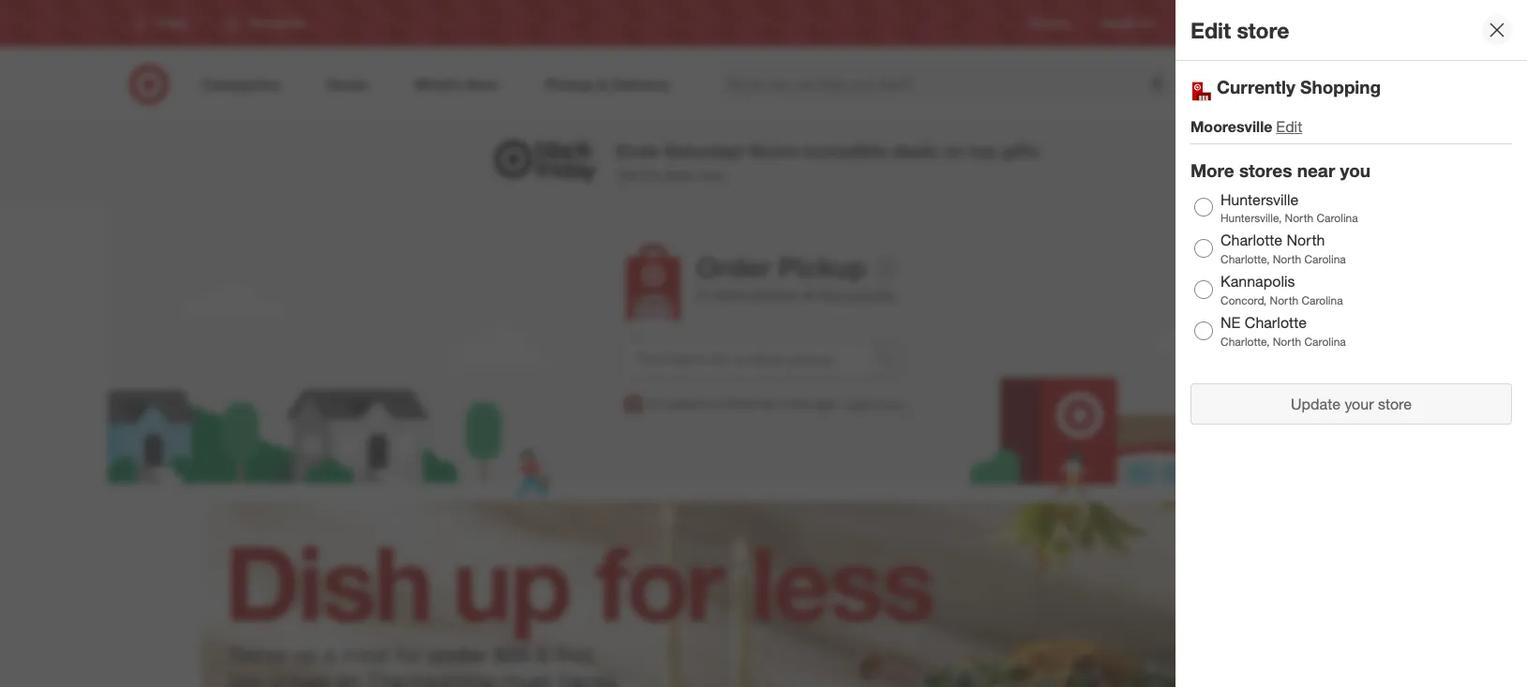 Task type: locate. For each thing, give the bounding box(es) containing it.
carolina inside the huntersville huntersville, north carolina
[[1317, 211, 1359, 225]]

ends saturday! score incredible deals on top gifts get the deals now.
[[617, 140, 1040, 183]]

charlotte, inside ne charlotte charlotte, north carolina
[[1221, 335, 1270, 349]]

serve
[[229, 641, 286, 668]]

0 horizontal spatial store
[[715, 285, 749, 304]]

carolina down you
[[1317, 211, 1359, 225]]

carolina up the update
[[1305, 335, 1346, 349]]

charlotte, inside charlotte north charlotte, north carolina
[[1221, 253, 1270, 267]]

carolina up ne charlotte charlotte, north carolina
[[1302, 294, 1343, 308]]

0 vertical spatial store
[[1237, 17, 1290, 43]]

pickup
[[778, 250, 867, 284]]

edit store
[[1191, 17, 1290, 43]]

saturday!
[[664, 140, 745, 162]]

0 vertical spatial charlotte,
[[1221, 253, 1270, 267]]

What can we help you find? suggestions appear below search field
[[716, 64, 1183, 105]]

score
[[750, 140, 799, 162]]

1 vertical spatial mooresville
[[819, 285, 895, 304]]

pickup
[[753, 285, 798, 304]]

incredible
[[804, 140, 888, 162]]

charlotte,
[[1221, 253, 1270, 267], [1221, 335, 1270, 349]]

learn how button
[[843, 395, 905, 414]]

0 vertical spatial mooresville
[[1191, 117, 1273, 136]]

2 horizontal spatial store
[[1378, 395, 1412, 414]]

1 vertical spatial charlotte,
[[1221, 335, 1270, 349]]

to
[[708, 396, 720, 412]]

on left top
[[943, 140, 964, 162]]

up
[[757, 396, 775, 412]]

mooresville
[[1191, 117, 1273, 136], [819, 285, 895, 304]]

charlotte, up kannapolis
[[1221, 253, 1270, 267]]

learn
[[843, 396, 877, 412]]

charlotte, for charlotte
[[1221, 253, 1270, 267]]

low
[[229, 667, 263, 687]]

top
[[969, 140, 997, 162]]

0 vertical spatial charlotte
[[1221, 231, 1283, 250]]

a
[[324, 641, 336, 668]]

0 vertical spatial deals
[[893, 140, 938, 162]]

the right in
[[792, 396, 811, 412]]

or switch to drive up in the app. learn how
[[649, 396, 905, 412]]

on
[[943, 140, 964, 162], [336, 667, 360, 687]]

carolina up kannapolis concord, north carolina
[[1305, 253, 1346, 267]]

thanksgiving
[[367, 667, 496, 687]]

north inside the huntersville huntersville, north carolina
[[1285, 211, 1314, 225]]

ad
[[1140, 16, 1154, 30]]

north down kannapolis concord, north carolina
[[1273, 335, 1302, 349]]

north up ne charlotte charlotte, north carolina
[[1270, 294, 1299, 308]]

1 vertical spatial charlotte
[[1245, 314, 1307, 332]]

1 vertical spatial deals
[[664, 167, 695, 183]]

carolina inside charlotte north charlotte, north carolina
[[1305, 253, 1346, 267]]

search
[[1170, 77, 1215, 95]]

1 horizontal spatial on
[[943, 140, 964, 162]]

charlotte, for ne
[[1221, 335, 1270, 349]]

north inside kannapolis concord, north carolina
[[1270, 294, 1299, 308]]

1 charlotte, from the top
[[1221, 253, 1270, 267]]

0 horizontal spatial the
[[642, 167, 660, 183]]

must-
[[502, 667, 559, 687]]

more stores near you
[[1191, 159, 1371, 181]]

north up charlotte north charlotte, north carolina
[[1285, 211, 1314, 225]]

store left circle
[[1237, 17, 1290, 43]]

in
[[778, 396, 789, 412]]

on inside "& find low prices on thanksgiving must-haves."
[[336, 667, 360, 687]]

0 vertical spatial on
[[943, 140, 964, 162]]

mooresville down currently
[[1191, 117, 1273, 136]]

edit up search
[[1191, 17, 1231, 43]]

None radio
[[1195, 198, 1213, 217], [1195, 240, 1213, 258], [1195, 281, 1213, 300], [1195, 322, 1213, 341], [1195, 198, 1213, 217], [1195, 240, 1213, 258], [1195, 281, 1213, 300], [1195, 322, 1213, 341]]

haves.
[[559, 667, 621, 687]]

2 vertical spatial store
[[1378, 395, 1412, 414]]

deals
[[893, 140, 938, 162], [664, 167, 695, 183]]

carolina
[[1317, 211, 1359, 225], [1305, 253, 1346, 267], [1302, 294, 1343, 308], [1305, 335, 1346, 349]]

1 horizontal spatial store
[[1237, 17, 1290, 43]]

ne charlotte charlotte, north carolina
[[1221, 314, 1346, 349]]

charlotte north charlotte, north carolina
[[1221, 231, 1346, 267]]

search button
[[1170, 64, 1215, 109]]

drive
[[723, 396, 754, 412]]

1 vertical spatial edit
[[1277, 117, 1303, 136]]

deals left the 'now.'
[[664, 167, 695, 183]]

app.
[[814, 396, 840, 412]]

ends
[[617, 140, 659, 162]]

mooresville down pickup
[[819, 285, 895, 304]]

huntersville
[[1221, 190, 1299, 209]]

target circle link
[[1259, 15, 1322, 31]]

1 horizontal spatial mooresville
[[1191, 117, 1273, 136]]

1 vertical spatial store
[[715, 285, 749, 304]]

on right up on the left bottom of the page
[[336, 667, 360, 687]]

north down the huntersville huntersville, north carolina
[[1287, 231, 1325, 250]]

currently
[[1217, 76, 1296, 98]]

currently shopping
[[1217, 76, 1381, 98]]

0 horizontal spatial deals
[[664, 167, 695, 183]]

charlotte down kannapolis concord, north carolina
[[1245, 314, 1307, 332]]

north
[[1285, 211, 1314, 225], [1287, 231, 1325, 250], [1273, 253, 1302, 267], [1270, 294, 1299, 308], [1273, 335, 1302, 349]]

1 vertical spatial on
[[336, 667, 360, 687]]

0 vertical spatial the
[[642, 167, 660, 183]]

target circle
[[1259, 16, 1322, 30]]

charlotte, down ne
[[1221, 335, 1270, 349]]

update your store
[[1291, 395, 1412, 414]]

huntersville,
[[1221, 211, 1282, 225]]

charlotte down huntersville,
[[1221, 231, 1283, 250]]

in-
[[697, 285, 715, 304]]

now.
[[699, 167, 725, 183]]

huntersville huntersville, north carolina
[[1221, 190, 1359, 225]]

dish up for less image
[[201, 502, 1326, 687]]

up
[[292, 641, 318, 668]]

0 horizontal spatial edit
[[1191, 17, 1231, 43]]

1 horizontal spatial edit
[[1277, 117, 1303, 136]]

0 horizontal spatial on
[[336, 667, 360, 687]]

registry link
[[1029, 15, 1071, 31]]

the
[[642, 167, 660, 183], [792, 396, 811, 412]]

weekly ad
[[1101, 16, 1154, 30]]

the right get
[[642, 167, 660, 183]]

deals left top
[[893, 140, 938, 162]]

edit store dialog
[[1176, 0, 1528, 687]]

charlotte
[[1221, 231, 1283, 250], [1245, 314, 1307, 332]]

your
[[1345, 395, 1374, 414]]

north up kannapolis concord, north carolina
[[1273, 253, 1302, 267]]

store right your in the right of the page
[[1378, 395, 1412, 414]]

store down order in the top of the page
[[715, 285, 749, 304]]

in-store pickup at mooresville
[[697, 285, 895, 304]]

edit
[[1191, 17, 1231, 43], [1277, 117, 1303, 136]]

store
[[1237, 17, 1290, 43], [715, 285, 749, 304], [1378, 395, 1412, 414]]

2 charlotte, from the top
[[1221, 335, 1270, 349]]

1 vertical spatial the
[[792, 396, 811, 412]]

edit down currently shopping
[[1277, 117, 1303, 136]]



Task type: describe. For each thing, give the bounding box(es) containing it.
north inside ne charlotte charlotte, north carolina
[[1273, 335, 1302, 349]]

1 horizontal spatial deals
[[893, 140, 938, 162]]

1 horizontal spatial the
[[792, 396, 811, 412]]

&
[[535, 641, 549, 668]]

kannapolis concord, north carolina
[[1221, 272, 1343, 308]]

redcard link
[[1184, 15, 1229, 31]]

concord,
[[1221, 294, 1267, 308]]

$25
[[494, 641, 529, 668]]

Find items for in-store pickup search field
[[623, 341, 867, 377]]

prices
[[269, 667, 329, 687]]

stores
[[1240, 159, 1293, 181]]

meal
[[342, 641, 389, 668]]

switch
[[667, 396, 705, 412]]

order
[[697, 250, 771, 284]]

target
[[1259, 16, 1290, 30]]

registry
[[1029, 16, 1071, 30]]

on inside ends saturday! score incredible deals on top gifts get the deals now.
[[943, 140, 964, 162]]

for
[[395, 641, 422, 668]]

carolina inside kannapolis concord, north carolina
[[1302, 294, 1343, 308]]

serve up a meal for under $25
[[229, 641, 529, 668]]

get
[[617, 167, 638, 183]]

how
[[880, 396, 905, 412]]

under
[[428, 641, 488, 668]]

charlotte inside ne charlotte charlotte, north carolina
[[1245, 314, 1307, 332]]

or
[[649, 396, 663, 412]]

find
[[555, 641, 592, 668]]

gifts
[[1002, 140, 1040, 162]]

kannapolis
[[1221, 272, 1296, 291]]

you
[[1341, 159, 1371, 181]]

order pickup
[[697, 250, 867, 284]]

charlotte inside charlotte north charlotte, north carolina
[[1221, 231, 1283, 250]]

weekly ad link
[[1101, 15, 1154, 31]]

& find low prices on thanksgiving must-haves.
[[229, 641, 621, 687]]

weekly
[[1101, 16, 1137, 30]]

redcard
[[1184, 16, 1229, 30]]

ne
[[1221, 314, 1241, 332]]

mooresville edit
[[1191, 117, 1303, 136]]

store inside button
[[1378, 395, 1412, 414]]

shopping
[[1301, 76, 1381, 98]]

update
[[1291, 395, 1341, 414]]

circle
[[1293, 16, 1322, 30]]

carolina inside ne charlotte charlotte, north carolina
[[1305, 335, 1346, 349]]

edit button
[[1277, 116, 1303, 137]]

more
[[1191, 159, 1235, 181]]

store for in-
[[715, 285, 749, 304]]

the inside ends saturday! score incredible deals on top gifts get the deals now.
[[642, 167, 660, 183]]

at
[[802, 285, 815, 304]]

update your store button
[[1191, 384, 1513, 425]]

0 vertical spatial edit
[[1191, 17, 1231, 43]]

near
[[1298, 159, 1336, 181]]

store for edit
[[1237, 17, 1290, 43]]

0 horizontal spatial mooresville
[[819, 285, 895, 304]]

mooresville inside edit store dialog
[[1191, 117, 1273, 136]]



Task type: vqa. For each thing, say whether or not it's contained in the screenshot.
second '$24.99' from the left
no



